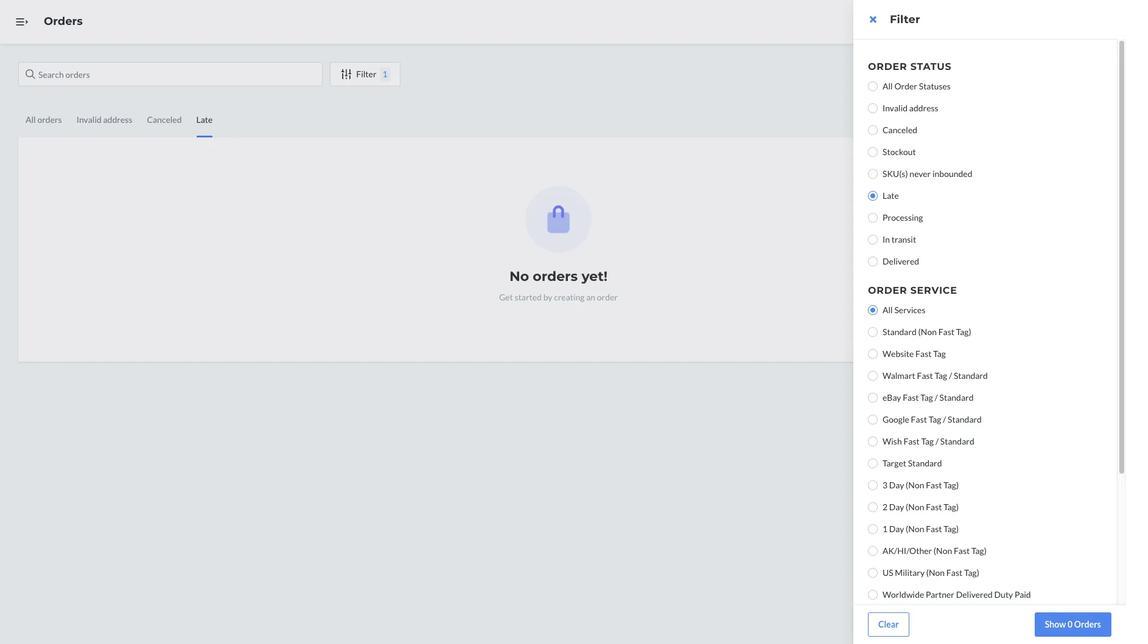 Task type: vqa. For each thing, say whether or not it's contained in the screenshot.
right Inventory link
no



Task type: describe. For each thing, give the bounding box(es) containing it.
status
[[911, 61, 952, 72]]

never
[[910, 169, 931, 179]]

tag for wish
[[922, 437, 934, 447]]

fast down standard (non fast tag)
[[916, 349, 932, 359]]

(non for 1
[[906, 524, 925, 535]]

military
[[895, 568, 925, 578]]

3
[[883, 480, 888, 491]]

all for order status
[[883, 81, 893, 91]]

standard up website
[[883, 327, 917, 337]]

fast right wish
[[904, 437, 920, 447]]

standard (non fast tag)
[[883, 327, 972, 337]]

tag for ebay
[[921, 393, 933, 403]]

day for 1
[[890, 524, 905, 535]]

website fast tag
[[883, 349, 946, 359]]

in
[[883, 234, 890, 245]]

ebay
[[883, 393, 901, 403]]

paid
[[1015, 590, 1031, 600]]

invalid
[[883, 103, 908, 113]]

google fast tag / standard
[[883, 415, 982, 425]]

walmart
[[883, 371, 916, 381]]

fast up 2 day (non fast tag)
[[926, 480, 942, 491]]

processing
[[883, 213, 923, 223]]

1 horizontal spatial delivered
[[956, 590, 993, 600]]

/ for google
[[943, 415, 946, 425]]

(non up website fast tag
[[919, 327, 937, 337]]

late
[[883, 191, 899, 201]]

tag for website
[[934, 349, 946, 359]]

wish
[[883, 437, 902, 447]]

address
[[910, 103, 939, 113]]

3 day (non fast tag)
[[883, 480, 959, 491]]

tag) for 3 day (non fast tag)
[[944, 480, 959, 491]]

(non for us
[[927, 568, 945, 578]]

/ for ebay
[[935, 393, 938, 403]]

standard down wish fast tag / standard in the right bottom of the page
[[908, 459, 942, 469]]

fast right google
[[911, 415, 927, 425]]

stockout
[[883, 147, 916, 157]]

partner
[[926, 590, 955, 600]]

in transit
[[883, 234, 917, 245]]

order status
[[868, 61, 952, 72]]

2 day (non fast tag)
[[883, 502, 959, 513]]

day for 3
[[890, 480, 905, 491]]

us military (non fast tag)
[[883, 568, 980, 578]]

ak/hi/other
[[883, 546, 932, 557]]

standard for walmart fast tag / standard
[[954, 371, 988, 381]]

fast up website fast tag
[[939, 327, 955, 337]]

1 day (non fast tag)
[[883, 524, 959, 535]]

google
[[883, 415, 910, 425]]

transit
[[892, 234, 917, 245]]



Task type: locate. For each thing, give the bounding box(es) containing it.
duty
[[995, 590, 1013, 600]]

tag for google
[[929, 415, 942, 425]]

order
[[868, 61, 908, 72], [895, 81, 918, 91], [868, 285, 908, 297]]

standard
[[883, 327, 917, 337], [954, 371, 988, 381], [940, 393, 974, 403], [948, 415, 982, 425], [941, 437, 975, 447], [908, 459, 942, 469]]

standard up wish fast tag / standard in the right bottom of the page
[[948, 415, 982, 425]]

clear button
[[868, 613, 910, 638]]

show 0 orders
[[1045, 620, 1102, 630]]

ebay fast tag / standard
[[883, 393, 974, 403]]

day for 2
[[890, 502, 905, 513]]

/ up wish fast tag / standard in the right bottom of the page
[[943, 415, 946, 425]]

tag) for 1 day (non fast tag)
[[944, 524, 959, 535]]

standard down walmart fast tag / standard
[[940, 393, 974, 403]]

show 0 orders button
[[1035, 613, 1112, 638]]

day right 2 at the bottom right of page
[[890, 502, 905, 513]]

all for order service
[[883, 305, 893, 315]]

us
[[883, 568, 894, 578]]

/ for walmart
[[949, 371, 953, 381]]

delivered
[[883, 256, 920, 267], [956, 590, 993, 600]]

/ for wish
[[936, 437, 939, 447]]

(non down ak/hi/other (non fast tag)
[[927, 568, 945, 578]]

fast up the us military (non fast tag)
[[954, 546, 970, 557]]

0 vertical spatial all
[[883, 81, 893, 91]]

order down "order status"
[[895, 81, 918, 91]]

0
[[1068, 620, 1073, 630]]

1 day from the top
[[890, 480, 905, 491]]

fast up ak/hi/other (non fast tag)
[[926, 524, 942, 535]]

invalid address
[[883, 103, 939, 113]]

order for service
[[868, 285, 908, 297]]

standard down google fast tag / standard
[[941, 437, 975, 447]]

statuses
[[919, 81, 951, 91]]

tag down google fast tag / standard
[[922, 437, 934, 447]]

service
[[911, 285, 958, 297]]

standard for wish fast tag / standard
[[941, 437, 975, 447]]

fast
[[939, 327, 955, 337], [916, 349, 932, 359], [917, 371, 933, 381], [903, 393, 919, 403], [911, 415, 927, 425], [904, 437, 920, 447], [926, 480, 942, 491], [926, 502, 942, 513], [926, 524, 942, 535], [954, 546, 970, 557], [947, 568, 963, 578]]

fast up worldwide partner delivered duty paid
[[947, 568, 963, 578]]

order for status
[[868, 61, 908, 72]]

tag
[[934, 349, 946, 359], [935, 371, 948, 381], [921, 393, 933, 403], [929, 415, 942, 425], [922, 437, 934, 447]]

/ down walmart fast tag / standard
[[935, 393, 938, 403]]

standard up ebay fast tag / standard
[[954, 371, 988, 381]]

inbounded
[[933, 169, 973, 179]]

worldwide
[[883, 590, 925, 600]]

sku(s) never inbounded
[[883, 169, 973, 179]]

day
[[890, 480, 905, 491], [890, 502, 905, 513], [890, 524, 905, 535]]

(non up the us military (non fast tag)
[[934, 546, 953, 557]]

/ down google fast tag / standard
[[936, 437, 939, 447]]

fast right ebay at bottom
[[903, 393, 919, 403]]

orders
[[1075, 620, 1102, 630]]

target standard
[[883, 459, 942, 469]]

1 vertical spatial day
[[890, 502, 905, 513]]

order service
[[868, 285, 958, 297]]

tag) for 2 day (non fast tag)
[[944, 502, 959, 513]]

wish fast tag / standard
[[883, 437, 975, 447]]

(non for 3
[[906, 480, 925, 491]]

all up invalid
[[883, 81, 893, 91]]

all order statuses
[[883, 81, 951, 91]]

2 vertical spatial order
[[868, 285, 908, 297]]

(non up 1 day (non fast tag)
[[906, 502, 925, 513]]

standard for google fast tag / standard
[[948, 415, 982, 425]]

website
[[883, 349, 914, 359]]

all left services
[[883, 305, 893, 315]]

1 vertical spatial delivered
[[956, 590, 993, 600]]

2 day from the top
[[890, 502, 905, 513]]

(non down 2 day (non fast tag)
[[906, 524, 925, 535]]

3 day from the top
[[890, 524, 905, 535]]

delivered left duty on the right of the page
[[956, 590, 993, 600]]

sku(s)
[[883, 169, 908, 179]]

canceled
[[883, 125, 918, 135]]

/
[[949, 371, 953, 381], [935, 393, 938, 403], [943, 415, 946, 425], [936, 437, 939, 447]]

1 vertical spatial order
[[895, 81, 918, 91]]

(non
[[919, 327, 937, 337], [906, 480, 925, 491], [906, 502, 925, 513], [906, 524, 925, 535], [934, 546, 953, 557], [927, 568, 945, 578]]

fast up ebay fast tag / standard
[[917, 371, 933, 381]]

filter
[[890, 13, 921, 26]]

tag up ebay fast tag / standard
[[935, 371, 948, 381]]

0 vertical spatial day
[[890, 480, 905, 491]]

1 vertical spatial all
[[883, 305, 893, 315]]

0 vertical spatial order
[[868, 61, 908, 72]]

clear
[[879, 620, 899, 630]]

0 horizontal spatial delivered
[[883, 256, 920, 267]]

(non for 2
[[906, 502, 925, 513]]

all services
[[883, 305, 926, 315]]

day right the 1
[[890, 524, 905, 535]]

None radio
[[868, 82, 878, 91], [868, 104, 878, 113], [868, 125, 878, 135], [868, 147, 878, 157], [868, 169, 878, 179], [868, 235, 878, 245], [868, 257, 878, 267], [868, 481, 878, 491], [868, 503, 878, 513], [868, 525, 878, 535], [868, 569, 878, 578], [868, 82, 878, 91], [868, 104, 878, 113], [868, 125, 878, 135], [868, 147, 878, 157], [868, 169, 878, 179], [868, 235, 878, 245], [868, 257, 878, 267], [868, 481, 878, 491], [868, 503, 878, 513], [868, 525, 878, 535], [868, 569, 878, 578]]

target
[[883, 459, 907, 469]]

1 all from the top
[[883, 81, 893, 91]]

tag up walmart fast tag / standard
[[934, 349, 946, 359]]

walmart fast tag / standard
[[883, 371, 988, 381]]

(non down target standard
[[906, 480, 925, 491]]

tag) for us military (non fast tag)
[[964, 568, 980, 578]]

2
[[883, 502, 888, 513]]

show
[[1045, 620, 1066, 630]]

all
[[883, 81, 893, 91], [883, 305, 893, 315]]

day right the '3'
[[890, 480, 905, 491]]

/ up ebay fast tag / standard
[[949, 371, 953, 381]]

standard for ebay fast tag / standard
[[940, 393, 974, 403]]

services
[[895, 305, 926, 315]]

close image
[[870, 15, 877, 24]]

tag)
[[956, 327, 972, 337], [944, 480, 959, 491], [944, 502, 959, 513], [944, 524, 959, 535], [972, 546, 987, 557], [964, 568, 980, 578]]

2 all from the top
[[883, 305, 893, 315]]

0 vertical spatial delivered
[[883, 256, 920, 267]]

delivered down the in transit
[[883, 256, 920, 267]]

tag up wish fast tag / standard in the right bottom of the page
[[929, 415, 942, 425]]

fast up 1 day (non fast tag)
[[926, 502, 942, 513]]

tag for walmart
[[935, 371, 948, 381]]

worldwide partner delivered duty paid
[[883, 590, 1031, 600]]

2 vertical spatial day
[[890, 524, 905, 535]]

1
[[883, 524, 888, 535]]

None radio
[[868, 191, 878, 201], [868, 213, 878, 223], [868, 306, 878, 315], [868, 328, 878, 337], [868, 350, 878, 359], [868, 371, 878, 381], [868, 393, 878, 403], [868, 415, 878, 425], [868, 437, 878, 447], [868, 459, 878, 469], [868, 547, 878, 557], [868, 591, 878, 600], [868, 191, 878, 201], [868, 213, 878, 223], [868, 306, 878, 315], [868, 328, 878, 337], [868, 350, 878, 359], [868, 371, 878, 381], [868, 393, 878, 403], [868, 415, 878, 425], [868, 437, 878, 447], [868, 459, 878, 469], [868, 547, 878, 557], [868, 591, 878, 600]]

order up the all services
[[868, 285, 908, 297]]

tag up google fast tag / standard
[[921, 393, 933, 403]]

order up all order statuses
[[868, 61, 908, 72]]

ak/hi/other (non fast tag)
[[883, 546, 987, 557]]



